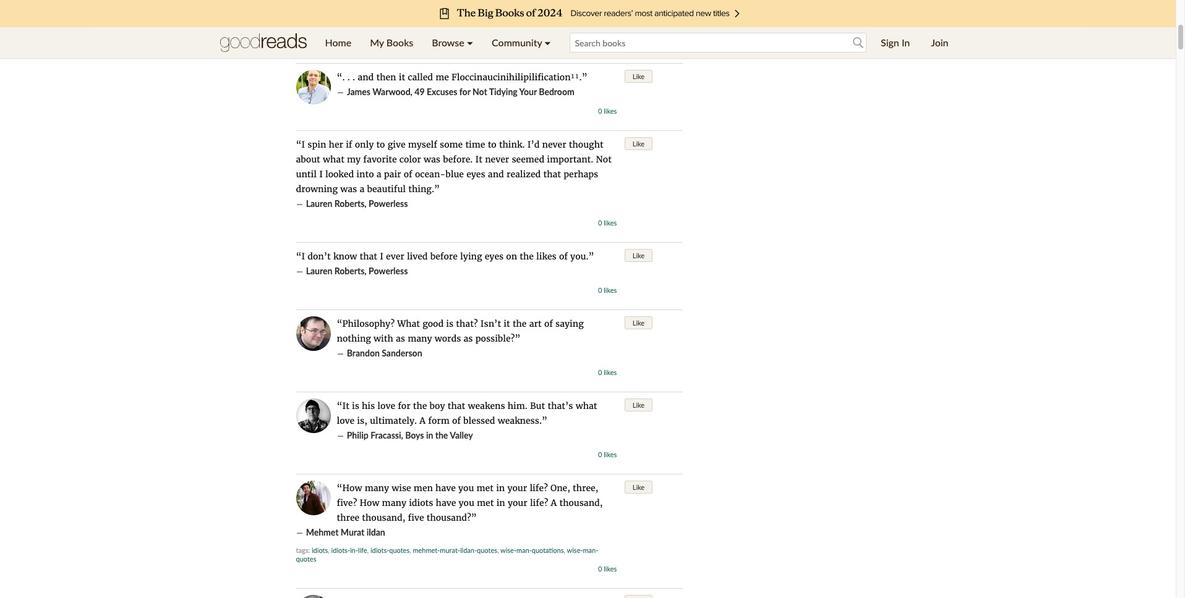 Task type: locate. For each thing, give the bounding box(es) containing it.
0 horizontal spatial never
[[485, 154, 509, 165]]

as up sanderson on the left bottom
[[396, 333, 405, 345]]

love down "it
[[337, 416, 355, 427]]

my
[[347, 154, 361, 165]]

0 horizontal spatial is
[[352, 401, 359, 412]]

0 horizontal spatial in
[[363, 19, 371, 30]]

know
[[333, 251, 357, 262]]

until
[[296, 169, 317, 180]]

0 vertical spatial tags:
[[296, 38, 310, 46]]

powerless link down beautiful
[[369, 199, 408, 209]]

1 powerless from the top
[[369, 199, 408, 209]]

i
[[319, 169, 323, 180], [380, 251, 383, 262]]

0 vertical spatial is
[[446, 319, 454, 330]]

5 0 from the top
[[598, 369, 602, 377]]

that inside ""i spin her if only to give myself some time to think. i'd never thought about what my favorite color was before. it never seemed important. not until i looked into a pair of ocean-blue eyes and realized that perhaps drowning was a beautiful thing." ― lauren  roberts, powerless"
[[543, 169, 561, 180]]

2 powerless link from the top
[[369, 266, 408, 277]]

1 like from the top
[[633, 72, 645, 80]]

powerless down ever
[[369, 266, 408, 277]]

of
[[409, 19, 417, 30], [404, 169, 412, 180], [559, 251, 568, 262], [544, 319, 553, 330], [452, 416, 461, 427]]

a down one,
[[551, 498, 557, 509]]

her
[[329, 139, 343, 150]]

0 vertical spatial and
[[358, 72, 374, 83]]

,
[[332, 38, 334, 46], [368, 38, 370, 46], [409, 38, 410, 46], [328, 547, 330, 555], [367, 547, 369, 555], [410, 547, 411, 555], [497, 547, 499, 555], [564, 547, 565, 555]]

2 ▾ from the left
[[545, 36, 551, 48]]

5 like from the top
[[633, 401, 645, 410]]

0 horizontal spatial thousand,
[[362, 513, 405, 524]]

powerless inside "i don't know that i ever lived before lying eyes on the likes of you." ― lauren  roberts, powerless
[[369, 266, 408, 277]]

of down color
[[404, 169, 412, 180]]

0 horizontal spatial was
[[340, 184, 357, 195]]

in right boys
[[426, 431, 433, 441]]

have right men
[[436, 483, 456, 494]]

"i left don't
[[296, 251, 305, 262]]

roberts, inside ""i spin her if only to give myself some time to think. i'd never thought about what my favorite color was before. it never seemed important. not until i looked into a pair of ocean-blue eyes and realized that perhaps drowning was a beautiful thing." ― lauren  roberts, powerless"
[[335, 199, 367, 209]]

1 vertical spatial love
[[337, 416, 355, 427]]

thing."
[[408, 184, 440, 195]]

for up ultimately.
[[398, 401, 411, 412]]

of left an
[[409, 19, 417, 30]]

1 horizontal spatial man-
[[583, 547, 598, 555]]

1 as from the left
[[396, 333, 405, 345]]

6 like link from the top
[[625, 481, 653, 494]]

1 vertical spatial many
[[365, 483, 389, 494]]

Search books text field
[[569, 33, 867, 53]]

idiots- right idiots link
[[331, 547, 350, 555]]

wise-
[[501, 547, 517, 555], [567, 547, 583, 555]]

a left pair
[[377, 169, 381, 180]]

thousand,
[[560, 498, 603, 509], [362, 513, 405, 524]]

many
[[408, 333, 432, 345], [365, 483, 389, 494], [382, 498, 406, 509]]

wise-man- quotes
[[296, 547, 598, 564]]

have up thousand?"
[[436, 498, 456, 509]]

ocean-
[[415, 169, 446, 180]]

2 lauren from the top
[[306, 266, 332, 277]]

0 vertical spatial in
[[426, 431, 433, 441]]

0 horizontal spatial for
[[398, 401, 411, 412]]

5 0 likes link from the top
[[598, 369, 617, 377]]

0 vertical spatial love
[[378, 401, 395, 412]]

boy
[[430, 401, 445, 412]]

"it
[[337, 401, 349, 412]]

like for "how many wise men have you met in your life? one, three, five? how many idiots have you met in your life? a thousand, three thousand, five thousand?"
[[633, 484, 645, 492]]

what right that's
[[576, 401, 597, 412]]

powerless
[[369, 199, 408, 209], [369, 266, 408, 277]]

likes for 5th 0 likes link from the bottom of the page
[[604, 219, 617, 227]]

1 horizontal spatial to
[[488, 139, 497, 150]]

murat
[[341, 528, 365, 538]]

1 horizontal spatial not
[[596, 154, 612, 165]]

what
[[323, 154, 344, 165], [576, 401, 597, 412]]

to up "favorite"
[[376, 139, 385, 150]]

is inside "philosophy? what good is that? isn't it the art of saying nothing with as many words as possible?" ― brandon sanderson
[[446, 319, 454, 330]]

to right time
[[488, 139, 497, 150]]

1 vertical spatial have
[[436, 498, 456, 509]]

2 wise- from the left
[[567, 547, 583, 555]]

"i inside ""i spin her if only to give myself some time to think. i'd never thought about what my favorite color was before. it never seemed important. not until i looked into a pair of ocean-blue eyes and realized that perhaps drowning was a beautiful thing." ― lauren  roberts, powerless"
[[296, 139, 305, 150]]

0 vertical spatial life?
[[530, 483, 548, 494]]

filmmaking link
[[336, 38, 368, 46]]

0 likes for sixth 0 likes link from the top of the page
[[598, 451, 617, 459]]

what down her
[[323, 154, 344, 165]]

is up words
[[446, 319, 454, 330]]

before
[[430, 251, 458, 262]]

0 horizontal spatial as
[[396, 333, 405, 345]]

▾ inside popup button
[[545, 36, 551, 48]]

brandon sanderson image
[[296, 317, 331, 351]]

0 horizontal spatial ▾
[[467, 36, 473, 48]]

roberts, down looked
[[335, 199, 367, 209]]

time
[[465, 139, 485, 150]]

0 for seventh 0 likes link from the bottom
[[598, 40, 602, 48]]

1 vertical spatial and
[[488, 169, 504, 180]]

eye:
[[431, 19, 447, 30]]

idiots inside "how many wise men have you met in your life? one, three, five? how many idiots have you met in your life? a thousand, three thousand, five thousand?" ― mehmet murat ildan
[[409, 498, 433, 509]]

many up "how"
[[365, 483, 389, 494]]

is right "it
[[352, 401, 359, 412]]

1 0 likes link from the top
[[598, 40, 617, 48]]

like for "philosophy? what good is that? isn't it the art of saying nothing with as many words as possible?"
[[633, 319, 645, 327]]

many inside "philosophy? what good is that? isn't it the art of saying nothing with as many words as possible?" ― brandon sanderson
[[408, 333, 432, 345]]

1 lauren from the top
[[306, 199, 332, 209]]

in right murch, at the top left of the page
[[363, 19, 371, 30]]

favorite
[[363, 154, 397, 165]]

the left art
[[513, 319, 527, 330]]

1 wise- from the left
[[501, 547, 517, 555]]

1 powerless link from the top
[[369, 199, 408, 209]]

the inside "philosophy? what good is that? isn't it the art of saying nothing with as many words as possible?" ― brandon sanderson
[[513, 319, 527, 330]]

met up thousand?"
[[477, 483, 494, 494]]

2 horizontal spatial a
[[551, 498, 557, 509]]

3 0 likes link from the top
[[598, 219, 617, 227]]

0 vertical spatial your
[[508, 483, 527, 494]]

then
[[376, 72, 396, 83]]

likes for seventh 0 likes link from the bottom
[[604, 40, 617, 48]]

life?
[[530, 483, 548, 494], [530, 498, 548, 509]]

0 for 5th 0 likes link from the bottom of the page
[[598, 219, 602, 227]]

it
[[475, 154, 483, 165]]

1 vertical spatial your
[[508, 498, 527, 509]]

0 vertical spatial roberts,
[[335, 199, 367, 209]]

murat-
[[440, 547, 460, 555]]

it right "isn't"
[[504, 319, 510, 330]]

▾ inside dropdown button
[[467, 36, 473, 48]]

▾
[[467, 36, 473, 48], [545, 36, 551, 48]]

mehmet murat ildan image
[[296, 481, 331, 516]]

―
[[296, 19, 303, 30], [337, 87, 344, 98], [296, 199, 303, 210], [296, 266, 303, 277], [337, 348, 344, 359], [337, 431, 344, 442], [296, 528, 303, 539]]

a inside the ― walter murch, in the blink of an eye: a perspective on film editing
[[449, 19, 454, 30]]

3 0 from the top
[[598, 219, 602, 227]]

and inside ". . . and then it called me floccinaucinihilipilification¹¹." ― james warwood, 49 excuses for not tidying your bedroom
[[358, 72, 374, 83]]

eyes down it
[[467, 169, 485, 180]]

"i for "i don't know that i ever lived before lying eyes on the likes of you."
[[296, 251, 305, 262]]

isn't
[[481, 319, 501, 330]]

quotes right the murat-
[[477, 547, 497, 555]]

that right know
[[360, 251, 377, 262]]

as down that?
[[464, 333, 473, 345]]

0 vertical spatial that
[[543, 169, 561, 180]]

1 vertical spatial i
[[380, 251, 383, 262]]

7 0 from the top
[[598, 565, 602, 573]]

1 vertical spatial powerless
[[369, 266, 408, 277]]

your up wise-man-quotations link
[[508, 498, 527, 509]]

2 vertical spatial that
[[448, 401, 465, 412]]

6 like from the top
[[633, 484, 645, 492]]

editing
[[534, 19, 561, 30]]

2 vertical spatial many
[[382, 498, 406, 509]]

likes for 6th 0 likes link from the bottom
[[604, 107, 617, 115]]

in
[[363, 19, 371, 30], [902, 36, 910, 48]]

2 horizontal spatial that
[[543, 169, 561, 180]]

on left film
[[504, 19, 514, 30]]

4 0 likes from the top
[[598, 286, 617, 294]]

not left "tidying" in the top left of the page
[[473, 87, 487, 97]]

wise- left quotations
[[501, 547, 517, 555]]

1 horizontal spatial it
[[504, 319, 510, 330]]

blessed
[[463, 416, 495, 427]]

2 0 likes from the top
[[598, 107, 617, 115]]

a left form
[[420, 416, 426, 427]]

in up wise-man-quotations link
[[497, 498, 505, 509]]

5 like link from the top
[[625, 399, 653, 412]]

― inside "philosophy? what good is that? isn't it the art of saying nothing with as many words as possible?" ― brandon sanderson
[[337, 348, 344, 359]]

for right excuses
[[459, 87, 471, 97]]

0 likes
[[598, 40, 617, 48], [598, 107, 617, 115], [598, 219, 617, 227], [598, 286, 617, 294], [598, 369, 617, 377], [598, 451, 617, 459], [598, 565, 617, 573]]

not down thought
[[596, 154, 612, 165]]

valley
[[450, 431, 473, 441]]

0 vertical spatial eyes
[[467, 169, 485, 180]]

0 vertical spatial idiots
[[409, 498, 433, 509]]

thousand, down three,
[[560, 498, 603, 509]]

is
[[446, 319, 454, 330], [352, 401, 359, 412]]

thought
[[569, 139, 604, 150]]

tags: left editing link on the left top of page
[[296, 38, 310, 46]]

1 horizontal spatial idiots
[[409, 498, 433, 509]]

"i inside "i don't know that i ever lived before lying eyes on the likes of you." ― lauren  roberts, powerless
[[296, 251, 305, 262]]

idiots link
[[312, 547, 328, 555]]

2 0 from the top
[[598, 107, 602, 115]]

0 vertical spatial on
[[504, 19, 514, 30]]

1 man- from the left
[[517, 547, 532, 555]]

0 vertical spatial have
[[436, 483, 456, 494]]

on right 'lying'
[[506, 251, 517, 262]]

1 vertical spatial a
[[360, 184, 365, 195]]

1 vertical spatial life?
[[530, 498, 548, 509]]

6 0 likes from the top
[[598, 451, 617, 459]]

sanderson
[[382, 348, 422, 359]]

about
[[296, 154, 320, 165]]

1 tags: from the top
[[296, 38, 310, 46]]

lived
[[407, 251, 428, 262]]

menu
[[316, 27, 560, 58]]

0 vertical spatial in
[[363, 19, 371, 30]]

2 tags: from the top
[[296, 547, 310, 555]]

never
[[542, 139, 566, 150], [485, 154, 509, 165]]

1 vertical spatial what
[[576, 401, 597, 412]]

1 horizontal spatial never
[[542, 139, 566, 150]]

2 you from the top
[[459, 498, 474, 509]]

2 life? from the top
[[530, 498, 548, 509]]

that inside "i don't know that i ever lived before lying eyes on the likes of you." ― lauren  roberts, powerless
[[360, 251, 377, 262]]

browse ▾ button
[[423, 27, 483, 58]]

0 likes for 5th 0 likes link from the bottom of the page
[[598, 219, 617, 227]]

1 like link from the top
[[625, 70, 653, 83]]

0 vertical spatial powerless link
[[369, 199, 408, 209]]

0 vertical spatial it
[[399, 72, 405, 83]]

in right the sign
[[902, 36, 910, 48]]

1 horizontal spatial idiots-
[[370, 547, 389, 555]]

wise- right quotations
[[567, 547, 583, 555]]

3 like from the top
[[633, 252, 645, 260]]

man-
[[517, 547, 532, 555], [583, 547, 598, 555]]

powerless down beautiful
[[369, 199, 408, 209]]

0 horizontal spatial to
[[376, 139, 385, 150]]

and left realized
[[488, 169, 504, 180]]

your left one,
[[508, 483, 527, 494]]

tags: left idiots link
[[296, 547, 310, 555]]

4 like link from the top
[[625, 317, 653, 330]]

sign
[[881, 36, 899, 48]]

"i left spin
[[296, 139, 305, 150]]

1 vertical spatial roberts,
[[335, 266, 367, 277]]

1 horizontal spatial ▾
[[545, 36, 551, 48]]

0 vertical spatial "i
[[296, 139, 305, 150]]

― inside "it is his love for the boy that weakens him. but that's what love is, ultimately. a form of blessed weakness." ― philip fracassi, boys in the valley
[[337, 431, 344, 442]]

was down looked
[[340, 184, 357, 195]]

2 idiots- from the left
[[370, 547, 389, 555]]

0 likes for 4th 0 likes link from the bottom of the page
[[598, 286, 617, 294]]

good
[[423, 319, 444, 330]]

love up ultimately.
[[378, 401, 395, 412]]

1 vertical spatial in
[[902, 36, 910, 48]]

quotes left mehmet-
[[389, 547, 410, 555]]

community ▾
[[492, 36, 551, 48]]

i right until
[[319, 169, 323, 180]]

tags: editing , filmmaking , filmmontage , fimmakingbooks
[[296, 38, 461, 46]]

tags:
[[296, 38, 310, 46], [296, 547, 310, 555]]

powerless link down ever
[[369, 266, 408, 277]]

of left "you.""
[[559, 251, 568, 262]]

the left "you.""
[[520, 251, 534, 262]]

0 vertical spatial many
[[408, 333, 432, 345]]

0 for 6th 0 likes link from the bottom
[[598, 107, 602, 115]]

▾ down in the blink of an eye: a perspective on film editing link
[[467, 36, 473, 48]]

never right it
[[485, 154, 509, 165]]

many down wise
[[382, 498, 406, 509]]

how
[[360, 498, 379, 509]]

2 horizontal spatial quotes
[[477, 547, 497, 555]]

thousand, up ildan
[[362, 513, 405, 524]]

1 horizontal spatial i
[[380, 251, 383, 262]]

that down important.
[[543, 169, 561, 180]]

0 horizontal spatial idiots-
[[331, 547, 350, 555]]

▾ down editing
[[545, 36, 551, 48]]

1 horizontal spatial that
[[448, 401, 465, 412]]

0 likes link
[[598, 40, 617, 48], [598, 107, 617, 115], [598, 219, 617, 227], [598, 286, 617, 294], [598, 369, 617, 377], [598, 451, 617, 459], [598, 565, 617, 573]]

1 roberts, from the top
[[335, 199, 367, 209]]

2 vertical spatial a
[[551, 498, 557, 509]]

lauren inside "i don't know that i ever lived before lying eyes on the likes of you." ― lauren  roberts, powerless
[[306, 266, 332, 277]]

murch,
[[334, 19, 361, 30]]

1 have from the top
[[436, 483, 456, 494]]

like for "it is his love for the boy that weakens him. but that's what love is, ultimately. a form of blessed weakness."
[[633, 401, 645, 410]]

1 horizontal spatial what
[[576, 401, 597, 412]]

pair
[[384, 169, 401, 180]]

and inside ""i spin her if only to give myself some time to think. i'd never thought about what my favorite color was before. it never seemed important. not until i looked into a pair of ocean-blue eyes and realized that perhaps drowning was a beautiful thing." ― lauren  roberts, powerless"
[[488, 169, 504, 180]]

idiots down the mehmet on the bottom of the page
[[312, 547, 328, 555]]

4 0 from the top
[[598, 286, 602, 294]]

7 0 likes from the top
[[598, 565, 617, 573]]

0 horizontal spatial a
[[420, 416, 426, 427]]

1 horizontal spatial as
[[464, 333, 473, 345]]

a
[[377, 169, 381, 180], [360, 184, 365, 195]]

3 like link from the top
[[625, 249, 653, 262]]

3 0 likes from the top
[[598, 219, 617, 227]]

0 horizontal spatial wise-
[[501, 547, 517, 555]]

1 horizontal spatial for
[[459, 87, 471, 97]]

0 vertical spatial was
[[424, 154, 440, 165]]

warwood,
[[373, 87, 413, 97]]

1 vertical spatial is
[[352, 401, 359, 412]]

in inside "it is his love for the boy that weakens him. but that's what love is, ultimately. a form of blessed weakness." ― philip fracassi, boys in the valley
[[426, 431, 433, 441]]

man- right quotations
[[583, 547, 598, 555]]

0 vertical spatial a
[[449, 19, 454, 30]]

life? up wise-man-quotations link
[[530, 498, 548, 509]]

1 0 from the top
[[598, 40, 602, 48]]

0 vertical spatial lauren
[[306, 199, 332, 209]]

0 horizontal spatial idiots
[[312, 547, 328, 555]]

0 horizontal spatial .
[[348, 72, 350, 83]]

0 likes for 7th 0 likes link
[[598, 565, 617, 573]]

0 vertical spatial for
[[459, 87, 471, 97]]

1 ▾ from the left
[[467, 36, 473, 48]]

1 horizontal spatial is
[[446, 319, 454, 330]]

1 vertical spatial not
[[596, 154, 612, 165]]

lauren down don't
[[306, 266, 332, 277]]

1 your from the top
[[508, 483, 527, 494]]

6 0 from the top
[[598, 451, 602, 459]]

0 horizontal spatial and
[[358, 72, 374, 83]]

the
[[373, 19, 386, 30], [520, 251, 534, 262], [513, 319, 527, 330], [413, 401, 427, 412], [435, 431, 448, 441]]

1 vertical spatial that
[[360, 251, 377, 262]]

4 like from the top
[[633, 319, 645, 327]]

seemed
[[512, 154, 544, 165]]

0 horizontal spatial not
[[473, 87, 487, 97]]

0 vertical spatial never
[[542, 139, 566, 150]]

5 0 likes from the top
[[598, 369, 617, 377]]

1 horizontal spatial in
[[902, 36, 910, 48]]

nothing
[[337, 333, 371, 345]]

for inside ". . . and then it called me floccinaucinihilipilification¹¹." ― james warwood, 49 excuses for not tidying your bedroom
[[459, 87, 471, 97]]

like link
[[625, 70, 653, 83], [625, 137, 653, 150], [625, 249, 653, 262], [625, 317, 653, 330], [625, 399, 653, 412], [625, 481, 653, 494]]

wise-man- quotes link
[[296, 547, 598, 564]]

likes for fifth 0 likes link from the top of the page
[[604, 369, 617, 377]]

like link for "how many wise men have you met in your life? one, three, five? how many idiots have you met in your life? a thousand, three thousand, five thousand?"
[[625, 481, 653, 494]]

a right eye:
[[449, 19, 454, 30]]

met up mehmet-murat-ildan-quotes link
[[477, 498, 494, 509]]

fimmakingbooks
[[412, 38, 461, 46]]

1 0 likes from the top
[[598, 40, 617, 48]]

never right i'd
[[542, 139, 566, 150]]

in inside sign in link
[[902, 36, 910, 48]]

― inside ""i spin her if only to give myself some time to think. i'd never thought about what my favorite color was before. it never seemed important. not until i looked into a pair of ocean-blue eyes and realized that perhaps drowning was a beautiful thing." ― lauren  roberts, powerless"
[[296, 199, 303, 210]]

1 vertical spatial you
[[459, 498, 474, 509]]

man- right "ildan-"
[[517, 547, 532, 555]]

1 vertical spatial powerless link
[[369, 266, 408, 277]]

was up ocean-
[[424, 154, 440, 165]]

quotes down idiots link
[[296, 556, 316, 564]]

1 horizontal spatial a
[[377, 169, 381, 180]]

1 horizontal spatial was
[[424, 154, 440, 165]]

a down the 'into'
[[360, 184, 365, 195]]

it right then
[[399, 72, 405, 83]]

"philosophy?
[[337, 319, 395, 330]]

2 powerless from the top
[[369, 266, 408, 277]]

1 horizontal spatial and
[[488, 169, 504, 180]]

on
[[504, 19, 514, 30], [506, 251, 517, 262]]

powerless inside ""i spin her if only to give myself some time to think. i'd never thought about what my favorite color was before. it never seemed important. not until i looked into a pair of ocean-blue eyes and realized that perhaps drowning was a beautiful thing." ― lauren  roberts, powerless"
[[369, 199, 408, 209]]

is inside "it is his love for the boy that weakens him. but that's what love is, ultimately. a form of blessed weakness." ― philip fracassi, boys in the valley
[[352, 401, 359, 412]]

1 horizontal spatial thousand,
[[560, 498, 603, 509]]

lauren down drowning
[[306, 199, 332, 209]]

1 horizontal spatial quotes
[[389, 547, 410, 555]]

many down what at the bottom of page
[[408, 333, 432, 345]]

idiots- right "life"
[[370, 547, 389, 555]]

the most anticipated books of 2024 image
[[93, 0, 1083, 27]]

1 vertical spatial "i
[[296, 251, 305, 262]]

join
[[931, 36, 949, 48]]

life? left one,
[[530, 483, 548, 494]]

2 man- from the left
[[583, 547, 598, 555]]

met
[[477, 483, 494, 494], [477, 498, 494, 509]]

2 like link from the top
[[625, 137, 653, 150]]

2 roberts, from the top
[[335, 266, 367, 277]]

2 have from the top
[[436, 498, 456, 509]]

1 . from the left
[[348, 72, 350, 83]]

sign in link
[[872, 27, 919, 58]]

roberts, down know
[[335, 266, 367, 277]]

0 horizontal spatial that
[[360, 251, 377, 262]]

that right boy on the bottom
[[448, 401, 465, 412]]

i left ever
[[380, 251, 383, 262]]

idiots down men
[[409, 498, 433, 509]]

eyes right 'lying'
[[485, 251, 504, 262]]

many for what
[[408, 333, 432, 345]]

of right art
[[544, 319, 553, 330]]

0 vertical spatial not
[[473, 87, 487, 97]]

in left one,
[[496, 483, 505, 494]]

1 vertical spatial lauren
[[306, 266, 332, 277]]

1 "i from the top
[[296, 139, 305, 150]]

ultimately.
[[370, 416, 417, 427]]

2 "i from the top
[[296, 251, 305, 262]]

don't
[[308, 251, 331, 262]]

the up tags: editing , filmmaking , filmmontage , fimmakingbooks
[[373, 19, 386, 30]]

2 . from the left
[[353, 72, 355, 83]]

1 horizontal spatial .
[[353, 72, 355, 83]]

1 vertical spatial never
[[485, 154, 509, 165]]

five
[[408, 513, 424, 524]]

of up valley
[[452, 416, 461, 427]]

0 horizontal spatial man-
[[517, 547, 532, 555]]

▾ for community ▾
[[545, 36, 551, 48]]

it
[[399, 72, 405, 83], [504, 319, 510, 330]]

powerless link for powerless
[[369, 266, 408, 277]]

1 horizontal spatial a
[[449, 19, 454, 30]]

0 vertical spatial powerless
[[369, 199, 408, 209]]

4 0 likes link from the top
[[598, 286, 617, 294]]

before.
[[443, 154, 473, 165]]

boys in the valley link
[[405, 431, 473, 441]]

and up the james on the top left of page
[[358, 72, 374, 83]]



Task type: vqa. For each thing, say whether or not it's contained in the screenshot.
Robert
no



Task type: describe. For each thing, give the bounding box(es) containing it.
i inside ""i spin her if only to give myself some time to think. i'd never thought about what my favorite color was before. it never seemed important. not until i looked into a pair of ocean-blue eyes and realized that perhaps drowning was a beautiful thing." ― lauren  roberts, powerless"
[[319, 169, 323, 180]]

film
[[516, 19, 532, 30]]

mehmet
[[306, 528, 339, 538]]

looked
[[325, 169, 354, 180]]

lying
[[460, 251, 482, 262]]

0 likes for fifth 0 likes link from the top of the page
[[598, 369, 617, 377]]

1 to from the left
[[376, 139, 385, 150]]

tidying
[[489, 87, 518, 97]]

1 life? from the top
[[530, 483, 548, 494]]

on inside the ― walter murch, in the blink of an eye: a perspective on film editing
[[504, 19, 514, 30]]

blue
[[446, 169, 464, 180]]

in the blink of an eye: a perspective on film editing link
[[363, 19, 561, 30]]

for inside "it is his love for the boy that weakens him. but that's what love is, ultimately. a form of blessed weakness." ― philip fracassi, boys in the valley
[[398, 401, 411, 412]]

1 horizontal spatial love
[[378, 401, 395, 412]]

0 for sixth 0 likes link from the top of the page
[[598, 451, 602, 459]]

likes inside "i don't know that i ever lived before lying eyes on the likes of you." ― lauren  roberts, powerless
[[536, 251, 557, 262]]

james
[[347, 87, 371, 97]]

of inside "it is his love for the boy that weakens him. but that's what love is, ultimately. a form of blessed weakness." ― philip fracassi, boys in the valley
[[452, 416, 461, 427]]

menu containing home
[[316, 27, 560, 58]]

words
[[435, 333, 461, 345]]

browse ▾
[[432, 36, 473, 48]]

"i don't know that i ever lived before lying eyes on the likes of you." ― lauren  roberts, powerless
[[296, 251, 594, 277]]

tags: for tags: editing , filmmaking , filmmontage , fimmakingbooks
[[296, 38, 310, 46]]

0 vertical spatial met
[[477, 483, 494, 494]]

important.
[[547, 154, 594, 165]]

i inside "i don't know that i ever lived before lying eyes on the likes of you." ― lauren  roberts, powerless
[[380, 251, 383, 262]]

blink
[[388, 19, 407, 30]]

philip
[[347, 431, 369, 441]]

1 vertical spatial met
[[477, 498, 494, 509]]

▾ for browse ▾
[[467, 36, 473, 48]]

three
[[337, 513, 359, 524]]

likes for 4th 0 likes link from the bottom of the page
[[604, 286, 617, 294]]

weakness."
[[498, 416, 547, 427]]

2 your from the top
[[508, 498, 527, 509]]

editing
[[312, 38, 332, 46]]

"i for "i spin her if only to give myself some time to think. i'd never thought about what my favorite color was before. it never seemed important. not until i looked into a pair of ocean-blue eyes and realized that perhaps drowning was a beautiful thing."
[[296, 139, 305, 150]]

books
[[386, 36, 413, 48]]

some
[[440, 139, 463, 150]]

excuses
[[427, 87, 457, 97]]

".
[[337, 72, 345, 83]]

your
[[519, 87, 537, 97]]

community
[[492, 36, 542, 48]]

― inside "i don't know that i ever lived before lying eyes on the likes of you." ― lauren  roberts, powerless
[[296, 266, 303, 277]]

2 0 likes link from the top
[[598, 107, 617, 115]]

"how many wise men have you met in your life? one, three, five? how many idiots have you met in your life? a thousand, three thousand, five thousand?" ― mehmet murat ildan
[[296, 483, 603, 539]]

1 vertical spatial was
[[340, 184, 357, 195]]

mehmet-
[[413, 547, 440, 555]]

"how
[[337, 483, 362, 494]]

like link for "philosophy? what good is that? isn't it the art of saying nothing with as many words as possible?"
[[625, 317, 653, 330]]

wise
[[392, 483, 411, 494]]

the left boy on the bottom
[[413, 401, 427, 412]]

a inside "how many wise men have you met in your life? one, three, five? how many idiots have you met in your life? a thousand, three thousand, five thousand?" ― mehmet murat ildan
[[551, 498, 557, 509]]

idiots-quotes link
[[370, 547, 410, 555]]

spin
[[308, 139, 326, 150]]

0 for fifth 0 likes link from the top of the page
[[598, 369, 602, 377]]

like link for "it is his love for the boy that weakens him. but that's what love is, ultimately. a form of blessed weakness."
[[625, 399, 653, 412]]

filmmaking
[[336, 38, 368, 46]]

― inside ". . . and then it called me floccinaucinihilipilification¹¹." ― james warwood, 49 excuses for not tidying your bedroom
[[337, 87, 344, 98]]

it inside ". . . and then it called me floccinaucinihilipilification¹¹." ― james warwood, 49 excuses for not tidying your bedroom
[[399, 72, 405, 83]]

lauren inside ""i spin her if only to give myself some time to think. i'd never thought about what my favorite color was before. it never seemed important. not until i looked into a pair of ocean-blue eyes and realized that perhaps drowning was a beautiful thing." ― lauren  roberts, powerless"
[[306, 199, 332, 209]]

the inside the ― walter murch, in the blink of an eye: a perspective on film editing
[[373, 19, 386, 30]]

Search for books to add to your shelves search field
[[569, 33, 867, 53]]

powerless link for favorite
[[369, 199, 408, 209]]

eyes inside ""i spin her if only to give myself some time to think. i'd never thought about what my favorite color was before. it never seemed important. not until i looked into a pair of ocean-blue eyes and realized that perhaps drowning was a beautiful thing." ― lauren  roberts, powerless"
[[467, 169, 485, 180]]

0 likes for seventh 0 likes link from the bottom
[[598, 40, 617, 48]]

49
[[415, 87, 425, 97]]

editing link
[[312, 38, 332, 46]]

not inside ". . . and then it called me floccinaucinihilipilification¹¹." ― james warwood, 49 excuses for not tidying your bedroom
[[473, 87, 487, 97]]

2 like from the top
[[633, 140, 645, 148]]

five?
[[337, 498, 357, 509]]

home
[[325, 36, 351, 48]]

many for many
[[382, 498, 406, 509]]

6 0 likes link from the top
[[598, 451, 617, 459]]

man- inside wise-man- quotes
[[583, 547, 598, 555]]

myself
[[408, 139, 437, 150]]

like link for ". . . and then it called me floccinaucinihilipilification¹¹."
[[625, 70, 653, 83]]

the inside "i don't know that i ever lived before lying eyes on the likes of you." ― lauren  roberts, powerless
[[520, 251, 534, 262]]

you."
[[570, 251, 594, 262]]

i'd
[[528, 139, 540, 150]]

like for ". . . and then it called me floccinaucinihilipilification¹¹."
[[633, 72, 645, 80]]

drowning
[[296, 184, 338, 195]]

that's
[[548, 401, 573, 412]]

give
[[388, 139, 405, 150]]

filmmontage link
[[371, 38, 409, 46]]

him.
[[508, 401, 528, 412]]

think.
[[499, 139, 525, 150]]

fracassi,
[[371, 431, 403, 441]]

ever
[[386, 251, 404, 262]]

with
[[374, 333, 393, 345]]

it inside "philosophy? what good is that? isn't it the art of saying nothing with as many words as possible?" ― brandon sanderson
[[504, 319, 510, 330]]

called
[[408, 72, 433, 83]]

that inside "it is his love for the boy that weakens him. but that's what love is, ultimately. a form of blessed weakness." ― philip fracassi, boys in the valley
[[448, 401, 465, 412]]

three,
[[573, 483, 598, 494]]

my books link
[[361, 27, 423, 58]]

his
[[362, 401, 375, 412]]

weakens
[[468, 401, 505, 412]]

join link
[[922, 27, 958, 58]]

quotes inside wise-man- quotes
[[296, 556, 316, 564]]

tags: for tags: idiots , idiots-in-life , idiots-quotes , mehmet-murat-ildan-quotes , wise-man-quotations ,
[[296, 547, 310, 555]]

browse
[[432, 36, 464, 48]]

of inside "i don't know that i ever lived before lying eyes on the likes of you." ― lauren  roberts, powerless
[[559, 251, 568, 262]]

of inside "philosophy? what good is that? isn't it the art of saying nothing with as many words as possible?" ― brandon sanderson
[[544, 319, 553, 330]]

― inside "how many wise men have you met in your life? one, three, five? how many idiots have you met in your life? a thousand, three thousand, five thousand?" ― mehmet murat ildan
[[296, 528, 303, 539]]

1 you from the top
[[458, 483, 474, 494]]

of inside ""i spin her if only to give myself some time to think. i'd never thought about what my favorite color was before. it never seemed important. not until i looked into a pair of ocean-blue eyes and realized that perhaps drowning was a beautiful thing." ― lauren  roberts, powerless"
[[404, 169, 412, 180]]

form
[[428, 416, 450, 427]]

fimmakingbooks link
[[412, 38, 461, 46]]

art
[[529, 319, 542, 330]]

0 likes for 6th 0 likes link from the bottom
[[598, 107, 617, 115]]

"philosophy? what good is that? isn't it the art of saying nothing with as many words as possible?" ― brandon sanderson
[[337, 319, 584, 359]]

1 vertical spatial thousand,
[[362, 513, 405, 524]]

ildan-
[[460, 547, 477, 555]]

of inside the ― walter murch, in the blink of an eye: a perspective on film editing
[[409, 19, 417, 30]]

1 vertical spatial idiots
[[312, 547, 328, 555]]

quotations
[[532, 547, 564, 555]]

0 vertical spatial thousand,
[[560, 498, 603, 509]]

a inside "it is his love for the boy that weakens him. but that's what love is, ultimately. a form of blessed weakness." ― philip fracassi, boys in the valley
[[420, 416, 426, 427]]

one,
[[551, 483, 570, 494]]

walter
[[306, 19, 332, 30]]

1 idiots- from the left
[[331, 547, 350, 555]]

likes for 7th 0 likes link
[[604, 565, 617, 573]]

0 for 4th 0 likes link from the bottom of the page
[[598, 286, 602, 294]]

if
[[346, 139, 352, 150]]

brandon
[[347, 348, 380, 359]]

in-
[[350, 547, 358, 555]]

the down form
[[435, 431, 448, 441]]

0 horizontal spatial love
[[337, 416, 355, 427]]

filmmontage
[[371, 38, 409, 46]]

wise- inside wise-man- quotes
[[567, 547, 583, 555]]

floccinaucinihilipilification¹¹."
[[452, 72, 587, 83]]

thousand?"
[[427, 513, 477, 524]]

what inside "it is his love for the boy that weakens him. but that's what love is, ultimately. a form of blessed weakness." ― philip fracassi, boys in the valley
[[576, 401, 597, 412]]

but
[[530, 401, 545, 412]]

me
[[436, 72, 449, 83]]

2 to from the left
[[488, 139, 497, 150]]

eyes inside "i don't know that i ever lived before lying eyes on the likes of you." ― lauren  roberts, powerless
[[485, 251, 504, 262]]

7 0 likes link from the top
[[598, 565, 617, 573]]

2 vertical spatial in
[[497, 498, 505, 509]]

philip fracassi image
[[296, 399, 331, 434]]

what inside ""i spin her if only to give myself some time to think. i'd never thought about what my favorite color was before. it never seemed important. not until i looked into a pair of ocean-blue eyes and realized that perhaps drowning was a beautiful thing." ― lauren  roberts, powerless"
[[323, 154, 344, 165]]

is,
[[357, 416, 367, 427]]

roberts, inside "i don't know that i ever lived before lying eyes on the likes of you." ― lauren  roberts, powerless
[[335, 266, 367, 277]]

saying
[[556, 319, 584, 330]]

ildan
[[367, 528, 385, 538]]

2 as from the left
[[464, 333, 473, 345]]

perhaps
[[564, 169, 598, 180]]

on inside "i don't know that i ever lived before lying eyes on the likes of you." ― lauren  roberts, powerless
[[506, 251, 517, 262]]

only
[[355, 139, 374, 150]]

0 for 7th 0 likes link
[[598, 565, 602, 573]]

not inside ""i spin her if only to give myself some time to think. i'd never thought about what my favorite color was before. it never seemed important. not until i looked into a pair of ocean-blue eyes and realized that perhaps drowning was a beautiful thing." ― lauren  roberts, powerless"
[[596, 154, 612, 165]]

0 horizontal spatial a
[[360, 184, 365, 195]]

― walter murch, in the blink of an eye: a perspective on film editing
[[296, 19, 561, 30]]

likes for sixth 0 likes link from the top of the page
[[604, 451, 617, 459]]

beautiful
[[367, 184, 406, 195]]

in inside the ― walter murch, in the blink of an eye: a perspective on film editing
[[363, 19, 371, 30]]

1 vertical spatial in
[[496, 483, 505, 494]]

james warwood image
[[296, 70, 331, 105]]



